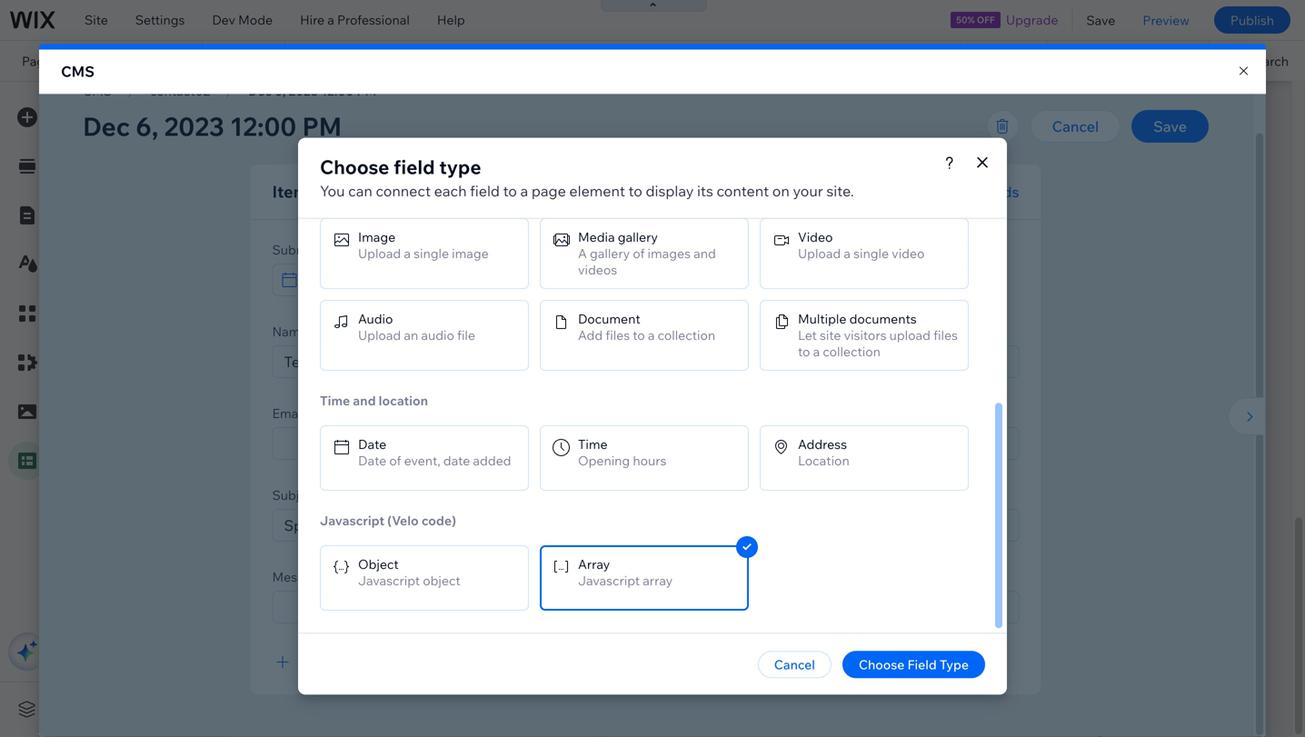 Task type: vqa. For each thing, say whether or not it's contained in the screenshot.
Wix
no



Task type: locate. For each thing, give the bounding box(es) containing it.
hire a professional
[[300, 12, 410, 28]]

add a preset
[[375, 701, 451, 717]]

2 horizontal spatial a
[[403, 701, 409, 717]]

cms down site
[[61, 62, 95, 80]]

collections up created
[[279, 147, 347, 163]]

a inside button
[[403, 701, 409, 717]]

publish button
[[1215, 6, 1291, 34]]

form
[[363, 231, 389, 245]]

projects
[[69, 53, 137, 69]]

collections down your
[[249, 166, 316, 182]]

cms
[[61, 62, 95, 80], [77, 99, 111, 117]]

your
[[249, 147, 276, 163]]

collections
[[279, 147, 347, 163], [249, 166, 316, 182]]

preview button
[[1130, 0, 1204, 40]]

publish
[[1231, 12, 1275, 28]]

a right hire
[[328, 12, 335, 28]]

1 vertical spatial a
[[384, 166, 391, 182]]

a
[[328, 12, 335, 28], [384, 166, 391, 182], [403, 701, 409, 717]]

2 vertical spatial a
[[403, 701, 409, 717]]

a right add
[[403, 701, 409, 717]]

50% off
[[957, 14, 995, 25]]

1 horizontal spatial a
[[384, 166, 391, 182]]

add a preset button
[[375, 701, 451, 717]]

1 vertical spatial cms
[[77, 99, 111, 117]]

help
[[437, 12, 465, 28]]

add
[[375, 701, 400, 717]]

search button
[[1210, 41, 1306, 81]]

a right by
[[384, 166, 391, 182]]

settings
[[135, 12, 185, 28]]

cms down projects
[[77, 99, 111, 117]]

0 horizontal spatial a
[[328, 12, 335, 28]]

a inside the your collections collections created by a site collaborator.
[[384, 166, 391, 182]]

preset
[[412, 701, 451, 717]]

contact02
[[296, 214, 357, 230]]

contact02 permissions: form submissions
[[296, 214, 455, 245]]

1 vertical spatial collections
[[249, 166, 316, 182]]

0 vertical spatial a
[[328, 12, 335, 28]]



Task type: describe. For each thing, give the bounding box(es) containing it.
mode
[[238, 12, 273, 28]]

professional
[[337, 12, 410, 28]]

hire
[[300, 12, 325, 28]]

off
[[977, 14, 995, 25]]

save button
[[1073, 0, 1130, 40]]

created
[[319, 166, 364, 182]]

a for hire
[[328, 12, 335, 28]]

permissions:
[[296, 231, 360, 245]]

search
[[1248, 53, 1289, 69]]

collaborator.
[[418, 166, 493, 182]]

a for add
[[403, 701, 409, 717]]

your collections collections created by a site collaborator.
[[249, 147, 493, 182]]

submissions
[[392, 231, 455, 245]]

50%
[[957, 14, 975, 25]]

dev
[[212, 12, 235, 28]]

save
[[1087, 12, 1116, 28]]

preview
[[1143, 12, 1190, 28]]

0 vertical spatial collections
[[279, 147, 347, 163]]

dev mode
[[212, 12, 273, 28]]

by
[[367, 166, 382, 182]]

0 vertical spatial cms
[[61, 62, 95, 80]]

site
[[85, 12, 108, 28]]

site
[[394, 166, 416, 182]]

upgrade
[[1007, 12, 1059, 28]]



